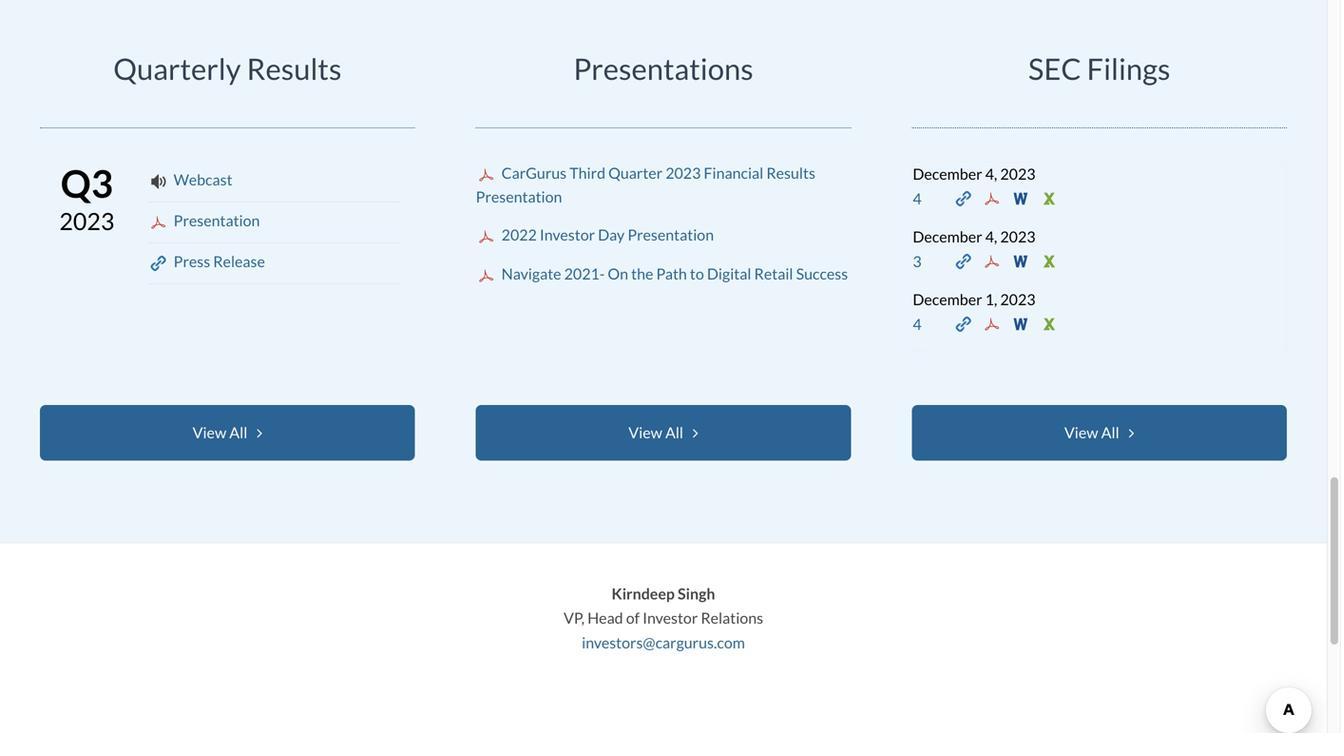 Task type: locate. For each thing, give the bounding box(es) containing it.
4
[[913, 189, 922, 208], [913, 315, 922, 333]]

0 horizontal spatial view
[[193, 423, 226, 442]]

quarterly
[[113, 51, 241, 86]]

4, up december 4, 2023 3
[[986, 164, 998, 183]]

results
[[247, 51, 342, 86], [767, 164, 816, 182]]

1 horizontal spatial presentation
[[476, 187, 562, 206]]

2023 up december 4, 2023 3
[[1001, 164, 1036, 183]]

0 vertical spatial 4 link
[[913, 189, 922, 208]]

december inside december 4, 2023 3
[[913, 227, 983, 246]]

3 view from the left
[[1065, 423, 1099, 442]]

view all link for december 4, 2023
[[912, 405, 1287, 461]]

investor up the 2021-
[[540, 225, 595, 244]]

1 vertical spatial investor
[[643, 609, 698, 627]]

1 vertical spatial 4 link
[[913, 315, 922, 333]]

4 for december 1, 2023 4
[[913, 315, 922, 333]]

4 link for december 4, 2023 4
[[913, 189, 922, 208]]

0 horizontal spatial results
[[247, 51, 342, 86]]

view
[[193, 423, 226, 442], [629, 423, 663, 442], [1065, 423, 1099, 442]]

presentation link
[[148, 211, 260, 233]]

2023 inside the december 4, 2023 4
[[1001, 164, 1036, 183]]

0 horizontal spatial view all
[[193, 423, 248, 442]]

4,
[[986, 164, 998, 183], [986, 227, 998, 246]]

2 horizontal spatial view all link
[[912, 405, 1287, 461]]

2023 down the december 4, 2023 4
[[1001, 227, 1036, 246]]

2 4, from the top
[[986, 227, 998, 246]]

4, down the december 4, 2023 4
[[986, 227, 998, 246]]

2023 right 1,
[[1001, 290, 1036, 308]]

presentation up path
[[628, 225, 714, 244]]

0 horizontal spatial all
[[229, 423, 248, 442]]

cargurus
[[502, 164, 567, 182]]

1 vertical spatial december
[[913, 227, 983, 246]]

1 december from the top
[[913, 164, 983, 183]]

2023 inside cargurus third quarter 2023 financial results presentation
[[666, 164, 701, 182]]

1 horizontal spatial view all link
[[476, 405, 851, 461]]

0 vertical spatial 4
[[913, 189, 922, 208]]

december left 1,
[[913, 290, 983, 308]]

4 inside the december 4, 2023 4
[[913, 189, 922, 208]]

of
[[626, 609, 640, 627]]

2023
[[666, 164, 701, 182], [1001, 164, 1036, 183], [59, 207, 114, 235], [1001, 227, 1036, 246], [1001, 290, 1036, 308]]

3
[[913, 252, 922, 270]]

press release link
[[148, 252, 265, 274]]

cargurus third quarter 2023 financial results presentation link
[[476, 162, 851, 208]]

2 vertical spatial december
[[913, 290, 983, 308]]

1 vertical spatial 4,
[[986, 227, 998, 246]]

4 up 3 link
[[913, 189, 922, 208]]

2023 right quarter
[[666, 164, 701, 182]]

0 vertical spatial investor
[[540, 225, 595, 244]]

webcast
[[174, 170, 233, 189]]

view all link
[[40, 405, 415, 461], [476, 405, 851, 461], [912, 405, 1287, 461]]

1 horizontal spatial results
[[767, 164, 816, 182]]

path
[[657, 264, 687, 283]]

1 horizontal spatial view
[[629, 423, 663, 442]]

1 horizontal spatial view all
[[629, 423, 684, 442]]

investor
[[540, 225, 595, 244], [643, 609, 698, 627]]

1 view all link from the left
[[40, 405, 415, 461]]

2 4 link from the top
[[913, 315, 922, 333]]

q3
[[61, 160, 113, 206]]

december up 3 link
[[913, 227, 983, 246]]

2 view all from the left
[[629, 423, 684, 442]]

head
[[588, 609, 623, 627]]

december
[[913, 164, 983, 183], [913, 227, 983, 246], [913, 290, 983, 308]]

1 4, from the top
[[986, 164, 998, 183]]

sec
[[1029, 51, 1082, 86]]

investors@cargurus.com link
[[582, 633, 745, 652]]

4 link
[[913, 189, 922, 208], [913, 315, 922, 333]]

third
[[570, 164, 606, 182]]

1 4 from the top
[[913, 189, 922, 208]]

1 vertical spatial 4
[[913, 315, 922, 333]]

presentation down cargurus
[[476, 187, 562, 206]]

december inside the december 4, 2023 4
[[913, 164, 983, 183]]

all
[[229, 423, 248, 442], [666, 423, 684, 442], [1102, 423, 1120, 442]]

2 december from the top
[[913, 227, 983, 246]]

all for december 4, 2023
[[1102, 423, 1120, 442]]

4, inside the december 4, 2023 4
[[986, 164, 998, 183]]

view all
[[193, 423, 248, 442], [629, 423, 684, 442], [1065, 423, 1120, 442]]

view all for q3
[[193, 423, 248, 442]]

0 vertical spatial december
[[913, 164, 983, 183]]

investor up investors@cargurus.com link
[[643, 609, 698, 627]]

2022 investor day presentation
[[502, 225, 714, 244]]

december inside december 1, 2023 4
[[913, 290, 983, 308]]

1 vertical spatial results
[[767, 164, 816, 182]]

2 horizontal spatial view all
[[1065, 423, 1120, 442]]

2023 inside december 1, 2023 4
[[1001, 290, 1036, 308]]

1 view all from the left
[[193, 423, 248, 442]]

view for q3
[[193, 423, 226, 442]]

relations
[[701, 609, 764, 627]]

day
[[598, 225, 625, 244]]

3 view all from the left
[[1065, 423, 1120, 442]]

navigate 2021- on the path to digital retail success
[[502, 264, 848, 283]]

filings
[[1087, 51, 1171, 86]]

press release
[[174, 252, 265, 271]]

2 horizontal spatial all
[[1102, 423, 1120, 442]]

0 horizontal spatial view all link
[[40, 405, 415, 461]]

2022 investor day presentation link
[[476, 223, 714, 247]]

2 all from the left
[[666, 423, 684, 442]]

presentation
[[476, 187, 562, 206], [174, 211, 260, 230], [628, 225, 714, 244]]

december for december 4, 2023 4
[[913, 164, 983, 183]]

1 view from the left
[[193, 423, 226, 442]]

4 link down 3 link
[[913, 315, 922, 333]]

0 horizontal spatial presentation
[[174, 211, 260, 230]]

4, for december 4, 2023 4
[[986, 164, 998, 183]]

3 view all link from the left
[[912, 405, 1287, 461]]

financial
[[704, 164, 764, 182]]

1 4 link from the top
[[913, 189, 922, 208]]

1 all from the left
[[229, 423, 248, 442]]

presentation inside cargurus third quarter 2023 financial results presentation
[[476, 187, 562, 206]]

presentation up press release
[[174, 211, 260, 230]]

to
[[690, 264, 704, 283]]

0 vertical spatial 4,
[[986, 164, 998, 183]]

december up december 4, 2023 3
[[913, 164, 983, 183]]

4 link up 3 link
[[913, 189, 922, 208]]

2 horizontal spatial presentation
[[628, 225, 714, 244]]

1 horizontal spatial all
[[666, 423, 684, 442]]

3 december from the top
[[913, 290, 983, 308]]

view all for december 4, 2023
[[1065, 423, 1120, 442]]

2 4 from the top
[[913, 315, 922, 333]]

2 horizontal spatial view
[[1065, 423, 1099, 442]]

0 vertical spatial results
[[247, 51, 342, 86]]

2021-
[[564, 264, 605, 283]]

webcast link
[[148, 170, 233, 192]]

view all link for q3
[[40, 405, 415, 461]]

4 inside december 1, 2023 4
[[913, 315, 922, 333]]

1 horizontal spatial investor
[[643, 609, 698, 627]]

4 down 3 link
[[913, 315, 922, 333]]

2023 inside december 4, 2023 3
[[1001, 227, 1036, 246]]

3 all from the left
[[1102, 423, 1120, 442]]

4, inside december 4, 2023 3
[[986, 227, 998, 246]]

3 link
[[913, 252, 922, 270]]



Task type: describe. For each thing, give the bounding box(es) containing it.
investor inside kirndeep singh vp, head of investor relations investors@cargurus.com
[[643, 609, 698, 627]]

view for december 4, 2023
[[1065, 423, 1099, 442]]

sec filings
[[1029, 51, 1171, 86]]

on
[[608, 264, 629, 283]]

presentations
[[574, 51, 754, 86]]

press
[[174, 252, 210, 271]]

quarter
[[609, 164, 663, 182]]

digital
[[707, 264, 752, 283]]

2023 down q3
[[59, 207, 114, 235]]

2023 for december 1, 2023 4
[[1001, 290, 1036, 308]]

quarterly results
[[113, 51, 342, 86]]

q3 2023
[[59, 160, 114, 235]]

kirndeep singh vp, head of investor relations investors@cargurus.com
[[564, 584, 764, 652]]

navigate 2021- on the path to digital retail success link
[[476, 262, 848, 286]]

kirndeep
[[612, 584, 675, 603]]

december 4, 2023 4
[[913, 164, 1036, 208]]

investors@cargurus.com
[[582, 633, 745, 652]]

4, for december 4, 2023 3
[[986, 227, 998, 246]]

results inside cargurus third quarter 2023 financial results presentation
[[767, 164, 816, 182]]

2023 for december 4, 2023 4
[[1001, 164, 1036, 183]]

retail
[[755, 264, 793, 283]]

1,
[[986, 290, 998, 308]]

december for december 1, 2023 4
[[913, 290, 983, 308]]

the
[[631, 264, 654, 283]]

all for q3
[[229, 423, 248, 442]]

2022
[[502, 225, 537, 244]]

2023 for december 4, 2023 3
[[1001, 227, 1036, 246]]

december 1, 2023 4
[[913, 290, 1036, 333]]

cargurus third quarter 2023 financial results presentation
[[476, 164, 816, 206]]

2 view all link from the left
[[476, 405, 851, 461]]

vp,
[[564, 609, 585, 627]]

singh
[[678, 584, 715, 603]]

navigate
[[502, 264, 562, 283]]

december 4, 2023 3
[[913, 227, 1036, 270]]

release
[[213, 252, 265, 271]]

4 for december 4, 2023 4
[[913, 189, 922, 208]]

2 view from the left
[[629, 423, 663, 442]]

success
[[796, 264, 848, 283]]

december for december 4, 2023 3
[[913, 227, 983, 246]]

0 horizontal spatial investor
[[540, 225, 595, 244]]

4 link for december 1, 2023 4
[[913, 315, 922, 333]]



Task type: vqa. For each thing, say whether or not it's contained in the screenshot.


